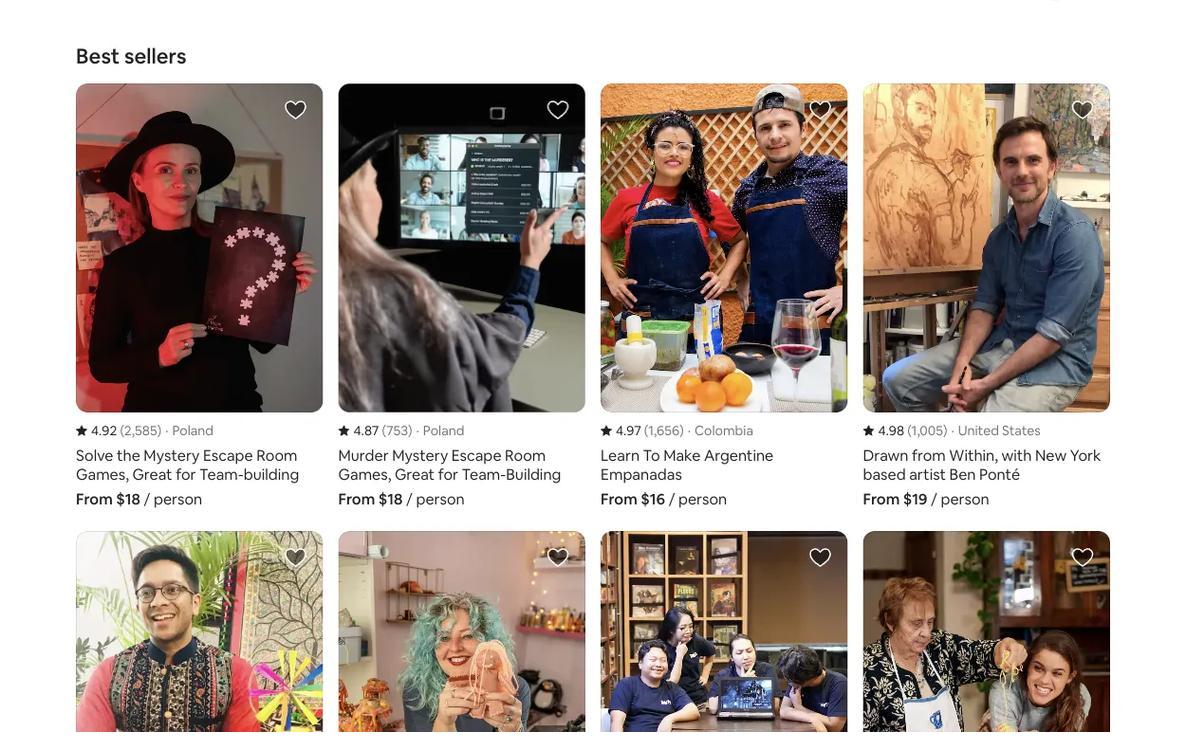 Task type: locate. For each thing, give the bounding box(es) containing it.
2 ) from the left
[[408, 422, 412, 440]]

) inside murder mystery escape room games, great for team-building group
[[408, 422, 412, 440]]

4 from from the left
[[863, 489, 900, 509]]

2 · from the left
[[416, 422, 419, 440]]

from for 4.92
[[76, 489, 113, 509]]

from
[[76, 489, 113, 509], [338, 489, 375, 509], [601, 489, 638, 509], [863, 489, 900, 509]]

person for 4.87 ( 753 )
[[416, 489, 465, 509]]

person inside the learn to make argentine empanadas group
[[679, 489, 727, 509]]

2 · poland from the left
[[416, 422, 465, 440]]

person inside drawn from within, with new york based artist ben ponté group
[[941, 489, 990, 509]]

/ down 753
[[406, 489, 413, 509]]

2 person from the left
[[416, 489, 465, 509]]

· for 4.97 ( 1,656 )
[[688, 422, 691, 440]]

4.92 ( 2,585 )
[[91, 422, 162, 440]]

from $16 / person
[[601, 489, 727, 509]]

murder mystery escape room games, great for team-building group
[[338, 83, 586, 509]]

1 horizontal spatial · poland
[[416, 422, 465, 440]]

$18 down 753
[[378, 489, 403, 509]]

( for 2,585
[[120, 422, 124, 440]]

· inside the learn to make argentine empanadas group
[[688, 422, 691, 440]]

poland inside solve the mystery escape room games, great for team-building group
[[172, 422, 214, 440]]

3 / from the left
[[669, 489, 675, 509]]

2 $18 from the left
[[378, 489, 403, 509]]

2 ( from the left
[[382, 422, 386, 440]]

1 · poland from the left
[[165, 422, 214, 440]]

from inside the learn to make argentine empanadas group
[[601, 489, 638, 509]]

$18 down 4.92 ( 2,585 )
[[116, 489, 141, 509]]

) for 4.92 ( 2,585 )
[[157, 422, 162, 440]]

/ inside solve the mystery escape room games, great for team-building group
[[144, 489, 150, 509]]

save this experience image
[[1072, 98, 1094, 121], [284, 547, 307, 570], [809, 547, 832, 570], [1072, 547, 1094, 570]]

save this experience image for 4.92 ( 2,585 )
[[284, 98, 307, 121]]

1 horizontal spatial from $18 / person
[[338, 489, 465, 509]]

· poland inside murder mystery escape room games, great for team-building group
[[416, 422, 465, 440]]

4 ( from the left
[[908, 422, 912, 440]]

poland for 4.87 ( 753 )
[[423, 422, 465, 440]]

/ for 1,656
[[669, 489, 675, 509]]

· poland
[[165, 422, 214, 440], [416, 422, 465, 440]]

poland right 753
[[423, 422, 465, 440]]

from for 4.87
[[338, 489, 375, 509]]

1 from $18 / person from the left
[[76, 489, 202, 509]]

1 from from the left
[[76, 489, 113, 509]]

from $18 / person inside solve the mystery escape room games, great for team-building group
[[76, 489, 202, 509]]

rating 4.87 out of 5; 753 reviews image
[[338, 422, 412, 440]]

2 from from the left
[[338, 489, 375, 509]]

3 person from the left
[[679, 489, 727, 509]]

poland for 4.92 ( 2,585 )
[[172, 422, 214, 440]]

) right 4.87
[[408, 422, 412, 440]]

1 ( from the left
[[120, 422, 124, 440]]

from $18 / person for 2,585
[[76, 489, 202, 509]]

( right 4.98
[[908, 422, 912, 440]]

(
[[120, 422, 124, 440], [382, 422, 386, 440], [644, 422, 649, 440], [908, 422, 912, 440]]

$18 inside murder mystery escape room games, great for team-building group
[[378, 489, 403, 509]]

· right '1,656'
[[688, 422, 691, 440]]

3 · from the left
[[688, 422, 691, 440]]

/ for 753
[[406, 489, 413, 509]]

1 ) from the left
[[157, 422, 162, 440]]

from $18 / person down 753
[[338, 489, 465, 509]]

from $18 / person down "2,585"
[[76, 489, 202, 509]]

· for 4.87 ( 753 )
[[416, 422, 419, 440]]

1 horizontal spatial $18
[[378, 489, 403, 509]]

3 from from the left
[[601, 489, 638, 509]]

learn to make argentine empanadas group
[[601, 83, 848, 509]]

· poland right 753
[[416, 422, 465, 440]]

solve the mystery escape room games, great for team-building group
[[76, 83, 323, 509]]

poland right "2,585"
[[172, 422, 214, 440]]

rating 4.98 out of 5; 1,005 reviews image
[[863, 422, 948, 440]]

save this experience image
[[284, 98, 307, 121], [547, 98, 570, 121], [809, 98, 832, 121], [547, 547, 570, 570]]

4.87
[[354, 422, 379, 440]]

( inside drawn from within, with new york based artist ben ponté group
[[908, 422, 912, 440]]

poland inside murder mystery escape room games, great for team-building group
[[423, 422, 465, 440]]

·
[[165, 422, 168, 440], [416, 422, 419, 440], [688, 422, 691, 440], [952, 422, 955, 440]]

from $18 / person inside murder mystery escape room games, great for team-building group
[[338, 489, 465, 509]]

2 from $18 / person from the left
[[338, 489, 465, 509]]

from left $19
[[863, 489, 900, 509]]

· inside solve the mystery escape room games, great for team-building group
[[165, 422, 168, 440]]

) left united
[[944, 422, 948, 440]]

) for 4.97 ( 1,656 )
[[680, 422, 684, 440]]

$18 inside solve the mystery escape room games, great for team-building group
[[116, 489, 141, 509]]

· inside drawn from within, with new york based artist ben ponté group
[[952, 422, 955, 440]]

) left · colombia
[[680, 422, 684, 440]]

( inside murder mystery escape room games, great for team-building group
[[382, 422, 386, 440]]

· inside murder mystery escape room games, great for team-building group
[[416, 422, 419, 440]]

( right 4.97
[[644, 422, 649, 440]]

1 person from the left
[[154, 489, 202, 509]]

4 ) from the left
[[944, 422, 948, 440]]

/ for 1,005
[[931, 489, 938, 509]]

· poland inside solve the mystery escape room games, great for team-building group
[[165, 422, 214, 440]]

0 horizontal spatial · poland
[[165, 422, 214, 440]]

( right 4.92 in the left bottom of the page
[[120, 422, 124, 440]]

1 poland from the left
[[172, 422, 214, 440]]

from $18 / person
[[76, 489, 202, 509], [338, 489, 465, 509]]

) for 4.98 ( 1,005 )
[[944, 422, 948, 440]]

( for 753
[[382, 422, 386, 440]]

from down 4.92 in the left bottom of the page
[[76, 489, 113, 509]]

3 ( from the left
[[644, 422, 649, 440]]

from down 4.87
[[338, 489, 375, 509]]

0 horizontal spatial $18
[[116, 489, 141, 509]]

1 / from the left
[[144, 489, 150, 509]]

· poland right "2,585"
[[165, 422, 214, 440]]

2 / from the left
[[406, 489, 413, 509]]

1 $18 from the left
[[116, 489, 141, 509]]

· for 4.98 ( 1,005 )
[[952, 422, 955, 440]]

3 ) from the left
[[680, 422, 684, 440]]

/ inside drawn from within, with new york based artist ben ponté group
[[931, 489, 938, 509]]

1 · from the left
[[165, 422, 168, 440]]

) inside solve the mystery escape room games, great for team-building group
[[157, 422, 162, 440]]

0 horizontal spatial from $18 / person
[[76, 489, 202, 509]]

from inside murder mystery escape room games, great for team-building group
[[338, 489, 375, 509]]

best sellers
[[76, 42, 187, 69]]

4 · from the left
[[952, 422, 955, 440]]

poland
[[172, 422, 214, 440], [423, 422, 465, 440]]

/ right $16
[[669, 489, 675, 509]]

2 poland from the left
[[423, 422, 465, 440]]

4 / from the left
[[931, 489, 938, 509]]

from $19 / person
[[863, 489, 990, 509]]

4.92
[[91, 422, 117, 440]]

( for 1,005
[[908, 422, 912, 440]]

4 person from the left
[[941, 489, 990, 509]]

person
[[154, 489, 202, 509], [416, 489, 465, 509], [679, 489, 727, 509], [941, 489, 990, 509]]

)
[[157, 422, 162, 440], [408, 422, 412, 440], [680, 422, 684, 440], [944, 422, 948, 440]]

/ inside the learn to make argentine empanadas group
[[669, 489, 675, 509]]

/ down "2,585"
[[144, 489, 150, 509]]

/ inside murder mystery escape room games, great for team-building group
[[406, 489, 413, 509]]

/ right $19
[[931, 489, 938, 509]]

· for 4.92 ( 2,585 )
[[165, 422, 168, 440]]

) inside the learn to make argentine empanadas group
[[680, 422, 684, 440]]

$18
[[116, 489, 141, 509], [378, 489, 403, 509]]

united
[[958, 422, 1000, 440]]

1 horizontal spatial poland
[[423, 422, 465, 440]]

person inside murder mystery escape room games, great for team-building group
[[416, 489, 465, 509]]

0 horizontal spatial poland
[[172, 422, 214, 440]]

person inside solve the mystery escape room games, great for team-building group
[[154, 489, 202, 509]]

1,656
[[649, 422, 680, 440]]

( right 4.87
[[382, 422, 386, 440]]

· right 753
[[416, 422, 419, 440]]

/
[[144, 489, 150, 509], [406, 489, 413, 509], [669, 489, 675, 509], [931, 489, 938, 509]]

from inside solve the mystery escape room games, great for team-building group
[[76, 489, 113, 509]]

( inside the learn to make argentine empanadas group
[[644, 422, 649, 440]]

from inside group
[[863, 489, 900, 509]]

from left $16
[[601, 489, 638, 509]]

· right 1,005 at the bottom of page
[[952, 422, 955, 440]]

) inside drawn from within, with new york based artist ben ponté group
[[944, 422, 948, 440]]

save this experience image for 4.87 ( 753 )
[[547, 98, 570, 121]]

· right "2,585"
[[165, 422, 168, 440]]

( inside solve the mystery escape room games, great for team-building group
[[120, 422, 124, 440]]

) right 4.92 in the left bottom of the page
[[157, 422, 162, 440]]



Task type: describe. For each thing, give the bounding box(es) containing it.
rating 4.97 out of 5; 1,656 reviews image
[[601, 422, 684, 440]]

rating 4.92 out of 5; 2,585 reviews image
[[76, 422, 162, 440]]

753
[[386, 422, 408, 440]]

person for 4.92 ( 2,585 )
[[154, 489, 202, 509]]

save this experience image inside drawn from within, with new york based artist ben ponté group
[[1072, 98, 1094, 121]]

· colombia
[[688, 422, 754, 440]]

· poland for 4.92 ( 2,585 )
[[165, 422, 214, 440]]

$18 for 753
[[378, 489, 403, 509]]

from for 4.98
[[863, 489, 900, 509]]

) for 4.87 ( 753 )
[[408, 422, 412, 440]]

1,005
[[912, 422, 944, 440]]

person for 4.98 ( 1,005 )
[[941, 489, 990, 509]]

· united states
[[952, 422, 1041, 440]]

4.97 ( 1,656 )
[[616, 422, 684, 440]]

4.87 ( 753 )
[[354, 422, 412, 440]]

sellers
[[124, 42, 187, 69]]

( for 1,656
[[644, 422, 649, 440]]

/ for 2,585
[[144, 489, 150, 509]]

states
[[1002, 422, 1041, 440]]

2,585
[[124, 422, 157, 440]]

colombia
[[695, 422, 754, 440]]

$19
[[903, 489, 928, 509]]

4.97
[[616, 422, 641, 440]]

$16
[[641, 489, 666, 509]]

· poland for 4.87 ( 753 )
[[416, 422, 465, 440]]

4.98
[[879, 422, 905, 440]]

best
[[76, 42, 120, 69]]

from for 4.97
[[601, 489, 638, 509]]

from $18 / person for 753
[[338, 489, 465, 509]]

$18 for 2,585
[[116, 489, 141, 509]]

person for 4.97 ( 1,656 )
[[679, 489, 727, 509]]

4.98 ( 1,005 )
[[879, 422, 948, 440]]

drawn from within, with new york based artist ben ponté group
[[863, 83, 1111, 509]]

save this experience image for 4.97 ( 1,656 )
[[809, 98, 832, 121]]



Task type: vqa. For each thing, say whether or not it's contained in the screenshot.


